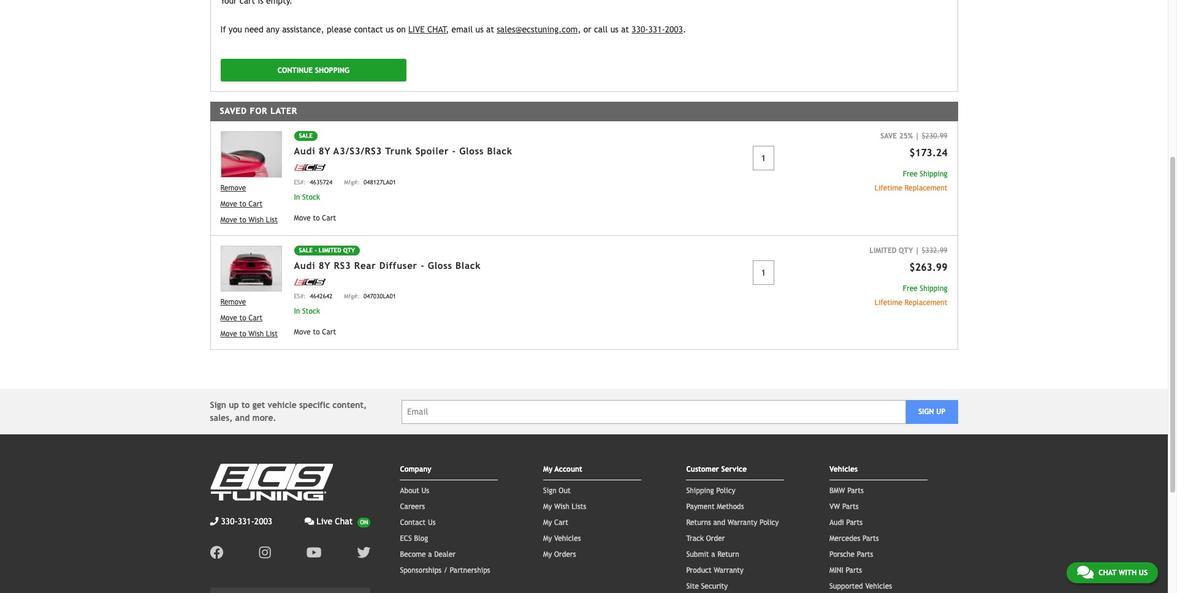 Task type: vqa. For each thing, say whether or not it's contained in the screenshot.
Exhaust
no



Task type: locate. For each thing, give the bounding box(es) containing it.
1 free shipping lifetime replacement from the top
[[875, 170, 948, 193]]

1 vertical spatial 8y
[[319, 260, 331, 271]]

sign up button
[[907, 400, 958, 424]]

0 horizontal spatial at
[[486, 25, 494, 35]]

and right sales, on the bottom of page
[[235, 413, 250, 423]]

| for $173.24
[[916, 132, 920, 140]]

gloss for $173.24
[[460, 146, 484, 156]]

2 a from the left
[[712, 551, 716, 559]]

black for $263.99
[[456, 260, 481, 271]]

0 vertical spatial list
[[266, 216, 278, 224]]

audi 8y rs3 rear diffuser - gloss black link
[[294, 260, 481, 271]]

audi up es#: 4635724
[[294, 146, 316, 156]]

1 vertical spatial in stock
[[294, 307, 320, 316]]

0 vertical spatial remove
[[221, 184, 246, 192]]

move to cart for move to cart link below audi 8y a3/s3/rs3 trunk spoiler - gloss black image on the top left of page
[[221, 200, 263, 208]]

at right call
[[622, 25, 629, 35]]

es#: left 4635724
[[294, 179, 306, 186]]

2 8y from the top
[[319, 260, 331, 271]]

1 lifetime from the top
[[875, 184, 903, 193]]

move to cart link down audi 8y a3/s3/rs3 trunk spoiler - gloss black image on the top left of page
[[221, 198, 282, 209]]

1 vertical spatial vehicles
[[555, 535, 581, 543]]

2 in stock from the top
[[294, 307, 320, 316]]

porsche parts link
[[830, 551, 874, 559]]

1 move to wish list from the top
[[221, 216, 278, 224]]

es#: left 4642642
[[294, 293, 306, 300]]

2 mfg#: from the top
[[344, 293, 360, 300]]

| right qty
[[916, 246, 920, 255]]

my left account
[[543, 466, 553, 474]]

1 vertical spatial wish
[[249, 330, 264, 339]]

2 free from the top
[[903, 284, 918, 293]]

track
[[687, 535, 704, 543]]

1 list from the top
[[266, 216, 278, 224]]

my wish lists
[[543, 503, 587, 512]]

chat with us
[[1099, 569, 1148, 578]]

shipping policy
[[687, 487, 736, 496]]

orders
[[555, 551, 576, 559]]

1 vertical spatial and
[[714, 519, 726, 528]]

0 vertical spatial audi
[[294, 146, 316, 156]]

0 vertical spatial free
[[903, 170, 918, 179]]

ecs image up the es#: 4642642
[[294, 279, 326, 286]]

move to cart down the es#: 4642642
[[294, 328, 336, 337]]

at right the email on the top of page
[[486, 25, 494, 35]]

2 | from the top
[[916, 246, 920, 255]]

2 move to wish list link from the top
[[221, 329, 282, 340]]

sales@ecstuning.com link
[[497, 25, 578, 35]]

limited
[[319, 247, 341, 254]]

free down $173.24
[[903, 170, 918, 179]]

- right diffuser
[[421, 260, 425, 271]]

es#: 4642642
[[294, 293, 333, 300]]

1 vertical spatial warranty
[[714, 567, 744, 575]]

1 horizontal spatial black
[[487, 146, 513, 156]]

free shipping lifetime replacement down $263.99
[[875, 284, 948, 307]]

0 vertical spatial gloss
[[460, 146, 484, 156]]

stock down es#: 4635724
[[302, 193, 320, 202]]

in down the es#: 4642642
[[294, 307, 300, 316]]

shipping down $263.99
[[920, 284, 948, 293]]

2 list from the top
[[266, 330, 278, 339]]

8y down sale - limited qty
[[319, 260, 331, 271]]

audi parts link
[[830, 519, 863, 528]]

chat
[[335, 517, 353, 527], [1099, 569, 1117, 578]]

up
[[229, 401, 239, 410], [937, 408, 946, 417]]

2 vertical spatial vehicles
[[866, 583, 893, 591]]

sign out
[[543, 487, 571, 496]]

0 horizontal spatial sign
[[210, 401, 226, 410]]

supported vehicles
[[830, 583, 893, 591]]

1 remove link from the top
[[221, 182, 282, 194]]

rear
[[354, 260, 376, 271]]

0 vertical spatial 331-
[[649, 25, 665, 35]]

get
[[253, 401, 265, 410]]

shipping up payment
[[687, 487, 714, 496]]

continue
[[278, 66, 313, 75]]

- for $173.24
[[452, 146, 456, 156]]

1 horizontal spatial at
[[622, 25, 629, 35]]

330-331-2003 link up instagram logo
[[210, 516, 272, 529]]

sale left limited
[[299, 247, 313, 254]]

black
[[487, 146, 513, 156], [456, 260, 481, 271]]

1 vertical spatial us
[[428, 519, 436, 528]]

2 vertical spatial wish
[[555, 503, 570, 512]]

1 horizontal spatial -
[[421, 260, 425, 271]]

1 | from the top
[[916, 132, 920, 140]]

0 vertical spatial sale
[[299, 133, 313, 139]]

audi parts
[[830, 519, 863, 528]]

2 es#: from the top
[[294, 293, 306, 300]]

331- left .
[[649, 25, 665, 35]]

a left the dealer
[[428, 551, 432, 559]]

parts down porsche parts link
[[846, 567, 863, 575]]

2 horizontal spatial -
[[452, 146, 456, 156]]

replacement down $173.24
[[905, 184, 948, 193]]

ecs image up es#: 4635724
[[294, 164, 326, 171]]

4635724
[[310, 179, 333, 186]]

remove down audi 8y rs3 rear diffuser - gloss black image on the left of page
[[221, 298, 246, 307]]

330-331-2003 link
[[632, 25, 683, 35], [210, 516, 272, 529]]

with
[[1119, 569, 1137, 578]]

1 vertical spatial audi
[[294, 260, 316, 271]]

become a dealer link
[[400, 551, 456, 559]]

careers
[[400, 503, 425, 512]]

list for $263.99
[[266, 330, 278, 339]]

parts up mercedes parts
[[847, 519, 863, 528]]

0 vertical spatial lifetime
[[875, 184, 903, 193]]

330- right phone image
[[221, 517, 238, 527]]

0 vertical spatial move to wish list link
[[221, 214, 282, 225]]

move to cart up sale - limited qty
[[294, 214, 336, 223]]

dealer
[[434, 551, 456, 559]]

2 sale from the top
[[299, 247, 313, 254]]

or
[[584, 25, 592, 35]]

shipping for $263.99
[[920, 284, 948, 293]]

mini parts link
[[830, 567, 863, 575]]

0 horizontal spatial vehicles
[[555, 535, 581, 543]]

vehicles up bmw parts
[[830, 466, 858, 474]]

1 mfg#: from the top
[[344, 179, 360, 186]]

wish for $263.99
[[249, 330, 264, 339]]

1 horizontal spatial up
[[937, 408, 946, 417]]

sign
[[210, 401, 226, 410], [919, 408, 935, 417], [543, 487, 557, 496]]

1 sale from the top
[[299, 133, 313, 139]]

330-331-2003 link right call
[[632, 25, 683, 35]]

1 vertical spatial |
[[916, 246, 920, 255]]

audi 8y a3/s3/rs3 trunk spoiler - gloss black link
[[294, 146, 513, 156]]

331- right phone image
[[238, 517, 254, 527]]

1 replacement from the top
[[905, 184, 948, 193]]

warranty
[[728, 519, 758, 528], [714, 567, 744, 575]]

1 in from the top
[[294, 193, 300, 202]]

us left on at left
[[386, 25, 394, 35]]

1 vertical spatial mfg#:
[[344, 293, 360, 300]]

audi down sale - limited qty
[[294, 260, 316, 271]]

please
[[327, 25, 352, 35]]

sign out link
[[543, 487, 571, 496]]

parts down mercedes parts link
[[857, 551, 874, 559]]

1 vertical spatial gloss
[[428, 260, 453, 271]]

become
[[400, 551, 426, 559]]

1 move to wish list link from the top
[[221, 214, 282, 225]]

us right "about"
[[422, 487, 430, 496]]

1 vertical spatial free
[[903, 284, 918, 293]]

saved for later
[[220, 106, 298, 116]]

1 horizontal spatial gloss
[[460, 146, 484, 156]]

1 remove from the top
[[221, 184, 246, 192]]

0 horizontal spatial and
[[235, 413, 250, 423]]

- left limited
[[315, 247, 317, 254]]

330-
[[632, 25, 649, 35], [221, 517, 238, 527]]

0 horizontal spatial 330-
[[221, 517, 238, 527]]

1 es#: from the top
[[294, 179, 306, 186]]

move for move to cart link underneath the es#: 4642642
[[294, 328, 311, 337]]

8y up 4635724
[[319, 146, 331, 156]]

my left orders
[[543, 551, 552, 559]]

up for sign up
[[937, 408, 946, 417]]

2 vertical spatial -
[[421, 260, 425, 271]]

audi down vw
[[830, 519, 845, 528]]

sign inside sign up to get vehicle specific content, sales, and more.
[[210, 401, 226, 410]]

shopping
[[315, 66, 350, 75]]

gloss right diffuser
[[428, 260, 453, 271]]

vw parts
[[830, 503, 859, 512]]

1 vertical spatial remove link
[[221, 297, 282, 308]]

parts right vw
[[843, 503, 859, 512]]

0 vertical spatial black
[[487, 146, 513, 156]]

my for my cart
[[543, 519, 552, 528]]

wish for $173.24
[[249, 216, 264, 224]]

phone image
[[210, 518, 219, 526]]

1 vertical spatial black
[[456, 260, 481, 271]]

save
[[881, 132, 898, 140]]

free down $263.99
[[903, 284, 918, 293]]

ecs image
[[294, 164, 326, 171], [294, 279, 326, 286]]

stock down the es#: 4642642
[[302, 307, 320, 316]]

cart down 4642642
[[322, 328, 336, 337]]

in for $263.99
[[294, 307, 300, 316]]

0 vertical spatial remove link
[[221, 182, 282, 194]]

in stock down es#: 4635724
[[294, 193, 320, 202]]

trunk
[[385, 146, 412, 156]]

2 replacement from the top
[[905, 298, 948, 307]]

0 horizontal spatial gloss
[[428, 260, 453, 271]]

, left the email on the top of page
[[447, 25, 449, 35]]

my for my account
[[543, 466, 553, 474]]

audi 8y a3/s3/rs3 trunk spoiler - gloss black
[[294, 146, 513, 156]]

shipping
[[920, 170, 948, 179], [920, 284, 948, 293], [687, 487, 714, 496]]

None number field
[[753, 146, 775, 171], [753, 260, 775, 285], [753, 146, 775, 171], [753, 260, 775, 285]]

vehicles right supported
[[866, 583, 893, 591]]

0 vertical spatial free shipping lifetime replacement
[[875, 170, 948, 193]]

1 8y from the top
[[319, 146, 331, 156]]

move to cart link down the es#: 4642642
[[294, 328, 336, 337]]

0 horizontal spatial 330-331-2003 link
[[210, 516, 272, 529]]

sales@ecstuning.com
[[497, 25, 578, 35]]

sign for sign up
[[919, 408, 935, 417]]

bmw parts
[[830, 487, 864, 496]]

0 vertical spatial shipping
[[920, 170, 948, 179]]

policy
[[717, 487, 736, 496], [760, 519, 779, 528]]

vehicles up orders
[[555, 535, 581, 543]]

0 horizontal spatial a
[[428, 551, 432, 559]]

0 vertical spatial 8y
[[319, 146, 331, 156]]

to inside sign up to get vehicle specific content, sales, and more.
[[242, 401, 250, 410]]

remove link
[[221, 182, 282, 194], [221, 297, 282, 308]]

2 stock from the top
[[302, 307, 320, 316]]

2 vertical spatial us
[[1140, 569, 1148, 578]]

1 vertical spatial move to wish list link
[[221, 329, 282, 340]]

sale
[[299, 133, 313, 139], [299, 247, 313, 254]]

in stock down the es#: 4642642
[[294, 307, 320, 316]]

mfg#: left 048127la01
[[344, 179, 360, 186]]

2 remove from the top
[[221, 298, 246, 307]]

free shipping lifetime replacement down $173.24
[[875, 170, 948, 193]]

and up 'order'
[[714, 519, 726, 528]]

1 vertical spatial shipping
[[920, 284, 948, 293]]

remove link for $263.99
[[221, 297, 282, 308]]

0 horizontal spatial policy
[[717, 487, 736, 496]]

$263.99
[[910, 262, 948, 273]]

1 vertical spatial 330-
[[221, 517, 238, 527]]

5 my from the top
[[543, 551, 552, 559]]

0 vertical spatial move to wish list
[[221, 216, 278, 224]]

vehicles
[[830, 466, 858, 474], [555, 535, 581, 543], [866, 583, 893, 591]]

0 vertical spatial and
[[235, 413, 250, 423]]

move to cart down audi 8y rs3 rear diffuser - gloss black image on the left of page
[[221, 314, 263, 323]]

0 vertical spatial wish
[[249, 216, 264, 224]]

2 remove link from the top
[[221, 297, 282, 308]]

4 my from the top
[[543, 535, 552, 543]]

payment methods link
[[687, 503, 744, 512]]

2 my from the top
[[543, 503, 552, 512]]

my for my orders
[[543, 551, 552, 559]]

3 my from the top
[[543, 519, 552, 528]]

mfg#: for $263.99
[[344, 293, 360, 300]]

remove link down audi 8y a3/s3/rs3 trunk spoiler - gloss black image on the top left of page
[[221, 182, 282, 194]]

replacement down $263.99
[[905, 298, 948, 307]]

1 horizontal spatial a
[[712, 551, 716, 559]]

in for $173.24
[[294, 193, 300, 202]]

vehicles for supported vehicles
[[866, 583, 893, 591]]

us right with at the right bottom of page
[[1140, 569, 1148, 578]]

2 horizontal spatial vehicles
[[866, 583, 893, 591]]

sale for sale
[[299, 133, 313, 139]]

cart up limited
[[322, 214, 336, 223]]

shipping policy link
[[687, 487, 736, 496]]

1 vertical spatial free shipping lifetime replacement
[[875, 284, 948, 307]]

1 ecs image from the top
[[294, 164, 326, 171]]

chat left with at the right bottom of page
[[1099, 569, 1117, 578]]

lifetime down save
[[875, 184, 903, 193]]

mfg#:
[[344, 179, 360, 186], [344, 293, 360, 300]]

0 horizontal spatial up
[[229, 401, 239, 410]]

parts up porsche parts link
[[863, 535, 879, 543]]

1 vertical spatial move to wish list
[[221, 330, 278, 339]]

1 vertical spatial lifetime
[[875, 298, 903, 307]]

mfg#: 048127la01
[[344, 179, 396, 186]]

replacement for $173.24
[[905, 184, 948, 193]]

chat right live at bottom
[[335, 517, 353, 527]]

mini
[[830, 567, 844, 575]]

us right contact
[[428, 519, 436, 528]]

0 horizontal spatial us
[[386, 25, 394, 35]]

2 free shipping lifetime replacement from the top
[[875, 284, 948, 307]]

8y for $263.99
[[319, 260, 331, 271]]

2 horizontal spatial us
[[611, 25, 619, 35]]

parts
[[848, 487, 864, 496], [843, 503, 859, 512], [847, 519, 863, 528], [863, 535, 879, 543], [857, 551, 874, 559], [846, 567, 863, 575]]

audi for $263.99
[[294, 260, 316, 271]]

continue shopping
[[278, 66, 350, 75]]

to for move to wish list link corresponding to $173.24
[[240, 216, 246, 224]]

service
[[722, 466, 747, 474]]

warranty down return
[[714, 567, 744, 575]]

2 ecs image from the top
[[294, 279, 326, 286]]

us for contact us
[[428, 519, 436, 528]]

warranty down methods at the bottom
[[728, 519, 758, 528]]

us right call
[[611, 25, 619, 35]]

-
[[452, 146, 456, 156], [315, 247, 317, 254], [421, 260, 425, 271]]

free for $173.24
[[903, 170, 918, 179]]

331-
[[649, 25, 665, 35], [238, 517, 254, 527]]

0 vertical spatial 330-
[[632, 25, 649, 35]]

0 vertical spatial replacement
[[905, 184, 948, 193]]

my vehicles link
[[543, 535, 581, 543]]

1 vertical spatial list
[[266, 330, 278, 339]]

1 horizontal spatial chat
[[1099, 569, 1117, 578]]

1 horizontal spatial 330-331-2003 link
[[632, 25, 683, 35]]

1 in stock from the top
[[294, 193, 320, 202]]

1 horizontal spatial 331-
[[649, 25, 665, 35]]

parts for porsche parts
[[857, 551, 874, 559]]

- for $263.99
[[421, 260, 425, 271]]

0 vertical spatial -
[[452, 146, 456, 156]]

0 horizontal spatial chat
[[335, 517, 353, 527]]

1 vertical spatial ecs image
[[294, 279, 326, 286]]

up inside button
[[937, 408, 946, 417]]

0 vertical spatial in
[[294, 193, 300, 202]]

0 horizontal spatial black
[[456, 260, 481, 271]]

limited qty  | $332.99
[[870, 246, 948, 255]]

1 vertical spatial es#:
[[294, 293, 306, 300]]

1 vertical spatial 330-331-2003 link
[[210, 516, 272, 529]]

1 my from the top
[[543, 466, 553, 474]]

my
[[543, 466, 553, 474], [543, 503, 552, 512], [543, 519, 552, 528], [543, 535, 552, 543], [543, 551, 552, 559]]

| right 25%
[[916, 132, 920, 140]]

a for become
[[428, 551, 432, 559]]

audi 8y a3/s3/rs3 trunk spoiler - gloss black image
[[221, 131, 282, 178]]

mfg#: left 047030la01
[[344, 293, 360, 300]]

in stock for $173.24
[[294, 193, 320, 202]]

parts for mercedes parts
[[863, 535, 879, 543]]

remove link down audi 8y rs3 rear diffuser - gloss black image on the left of page
[[221, 297, 282, 308]]

qty
[[899, 246, 913, 255]]

shipping down $173.24
[[920, 170, 948, 179]]

1 vertical spatial stock
[[302, 307, 320, 316]]

gloss right the 'spoiler'
[[460, 146, 484, 156]]

to for move to cart link below audi 8y a3/s3/rs3 trunk spoiler - gloss black image on the top left of page
[[240, 200, 246, 208]]

us right the email on the top of page
[[476, 25, 484, 35]]

parts for vw parts
[[843, 503, 859, 512]]

- right the 'spoiler'
[[452, 146, 456, 156]]

in stock for $263.99
[[294, 307, 320, 316]]

1 vertical spatial in
[[294, 307, 300, 316]]

1 us from the left
[[386, 25, 394, 35]]

move to wish list for $173.24
[[221, 216, 278, 224]]

0 vertical spatial mfg#:
[[344, 179, 360, 186]]

my up my vehicles
[[543, 519, 552, 528]]

0 vertical spatial us
[[422, 487, 430, 496]]

in stock
[[294, 193, 320, 202], [294, 307, 320, 316]]

1 a from the left
[[428, 551, 432, 559]]

my for my wish lists
[[543, 503, 552, 512]]

cart down audi 8y a3/s3/rs3 trunk spoiler - gloss black image on the top left of page
[[249, 200, 263, 208]]

, left or
[[578, 25, 581, 35]]

0 horizontal spatial ,
[[447, 25, 449, 35]]

1 horizontal spatial vehicles
[[830, 466, 858, 474]]

1 horizontal spatial sign
[[543, 487, 557, 496]]

move to wish list link for $173.24
[[221, 214, 282, 225]]

sign up to get vehicle specific content, sales, and more.
[[210, 401, 367, 423]]

0 horizontal spatial 331-
[[238, 517, 254, 527]]

in down es#: 4635724
[[294, 193, 300, 202]]

ecs image for $263.99
[[294, 279, 326, 286]]

remove
[[221, 184, 246, 192], [221, 298, 246, 307]]

sale up es#: 4635724
[[299, 133, 313, 139]]

rs3
[[334, 260, 351, 271]]

ecs
[[400, 535, 412, 543]]

1 vertical spatial sale
[[299, 247, 313, 254]]

2 lifetime from the top
[[875, 298, 903, 307]]

1 stock from the top
[[302, 193, 320, 202]]

move to cart down audi 8y a3/s3/rs3 trunk spoiler - gloss black image on the top left of page
[[221, 200, 263, 208]]

product warranty
[[687, 567, 744, 575]]

a left return
[[712, 551, 716, 559]]

sale for sale - limited qty
[[299, 247, 313, 254]]

my down my cart link
[[543, 535, 552, 543]]

my up my cart link
[[543, 503, 552, 512]]

0 vertical spatial |
[[916, 132, 920, 140]]

remove down audi 8y a3/s3/rs3 trunk spoiler - gloss black image on the top left of page
[[221, 184, 246, 192]]

0 vertical spatial stock
[[302, 193, 320, 202]]

2 move to wish list from the top
[[221, 330, 278, 339]]

replacement for $263.99
[[905, 298, 948, 307]]

1 free from the top
[[903, 170, 918, 179]]

1 at from the left
[[486, 25, 494, 35]]

1 horizontal spatial 330-
[[632, 25, 649, 35]]

parts right bmw
[[848, 487, 864, 496]]

stock for $263.99
[[302, 307, 320, 316]]

careers link
[[400, 503, 425, 512]]

cart down audi 8y rs3 rear diffuser - gloss black image on the left of page
[[249, 314, 263, 323]]

sign inside sign up button
[[919, 408, 935, 417]]

2 horizontal spatial sign
[[919, 408, 935, 417]]

1 horizontal spatial us
[[476, 25, 484, 35]]

330- right call
[[632, 25, 649, 35]]

comments image
[[1078, 566, 1094, 580]]

cart for move to cart link above sale - limited qty
[[322, 214, 336, 223]]

1 vertical spatial -
[[315, 247, 317, 254]]

in
[[294, 193, 300, 202], [294, 307, 300, 316]]

up inside sign up to get vehicle specific content, sales, and more.
[[229, 401, 239, 410]]

2 in from the top
[[294, 307, 300, 316]]

0 horizontal spatial -
[[315, 247, 317, 254]]

0 vertical spatial policy
[[717, 487, 736, 496]]

lifetime down the limited
[[875, 298, 903, 307]]

parts for bmw parts
[[848, 487, 864, 496]]

contact
[[354, 25, 383, 35]]



Task type: describe. For each thing, give the bounding box(es) containing it.
cart for move to cart link underneath the es#: 4642642
[[322, 328, 336, 337]]

2 vertical spatial audi
[[830, 519, 845, 528]]

my cart
[[543, 519, 569, 528]]

1 vertical spatial 331-
[[238, 517, 254, 527]]

4642642
[[310, 293, 333, 300]]

list for $173.24
[[266, 216, 278, 224]]

330-331-2003
[[221, 517, 272, 527]]

to for move to cart link above sale - limited qty
[[313, 214, 320, 223]]

email
[[452, 25, 473, 35]]

vw
[[830, 503, 841, 512]]

blog
[[414, 535, 428, 543]]

customer service
[[687, 466, 747, 474]]

a3/s3/rs3
[[334, 146, 382, 156]]

any
[[266, 25, 280, 35]]

vw parts link
[[830, 503, 859, 512]]

up for sign up to get vehicle specific content, sales, and more.
[[229, 401, 239, 410]]

need
[[245, 25, 264, 35]]

1 vertical spatial 2003
[[254, 517, 272, 527]]

mercedes parts link
[[830, 535, 879, 543]]

0 vertical spatial 2003
[[665, 25, 683, 35]]

return
[[718, 551, 740, 559]]

move to cart link down audi 8y rs3 rear diffuser - gloss black image on the left of page
[[221, 313, 282, 324]]

returns and warranty policy
[[687, 519, 779, 528]]

my cart link
[[543, 519, 569, 528]]

lists
[[572, 503, 587, 512]]

company
[[400, 466, 432, 474]]

my orders
[[543, 551, 576, 559]]

bmw
[[830, 487, 846, 496]]

move to wish list for $263.99
[[221, 330, 278, 339]]

mfg#: 047030la01
[[344, 293, 396, 300]]

us for about us
[[422, 487, 430, 496]]

parts for mini parts
[[846, 567, 863, 575]]

a for submit
[[712, 551, 716, 559]]

site
[[687, 583, 699, 591]]

audi for $173.24
[[294, 146, 316, 156]]

vehicle
[[268, 401, 297, 410]]

payment
[[687, 503, 715, 512]]

twitter logo image
[[357, 547, 371, 560]]

call
[[594, 25, 608, 35]]

cart for move to cart link underneath audi 8y rs3 rear diffuser - gloss black image on the left of page
[[249, 314, 263, 323]]

my vehicles
[[543, 535, 581, 543]]

move for move to cart link underneath audi 8y rs3 rear diffuser - gloss black image on the left of page
[[221, 314, 237, 323]]

es#: for $173.24
[[294, 179, 306, 186]]

facebook logo image
[[210, 547, 224, 560]]

0 vertical spatial 330-331-2003 link
[[632, 25, 683, 35]]

mini parts
[[830, 567, 863, 575]]

diffuser
[[380, 260, 418, 271]]

0 vertical spatial chat
[[335, 517, 353, 527]]

0 vertical spatial vehicles
[[830, 466, 858, 474]]

my wish lists link
[[543, 503, 587, 512]]

submit
[[687, 551, 710, 559]]

move for move to cart link below audi 8y a3/s3/rs3 trunk spoiler - gloss black image on the top left of page
[[221, 200, 237, 208]]

mercedes
[[830, 535, 861, 543]]

move to cart for move to cart link above sale - limited qty
[[294, 214, 336, 223]]

returns
[[687, 519, 712, 528]]

instagram logo image
[[259, 547, 271, 560]]

methods
[[717, 503, 744, 512]]

remove for $263.99
[[221, 298, 246, 307]]

$230.99
[[922, 132, 948, 140]]

account
[[555, 466, 583, 474]]

submit a return
[[687, 551, 740, 559]]

3 us from the left
[[611, 25, 619, 35]]

product
[[687, 567, 712, 575]]

customer
[[687, 466, 720, 474]]

move to cart for move to cart link underneath the es#: 4642642
[[294, 328, 336, 337]]

1 horizontal spatial and
[[714, 519, 726, 528]]

sign for sign up to get vehicle specific content, sales, and more.
[[210, 401, 226, 410]]

supported
[[830, 583, 864, 591]]

become a dealer
[[400, 551, 456, 559]]

saved
[[220, 106, 247, 116]]

porsche
[[830, 551, 855, 559]]

1 vertical spatial policy
[[760, 519, 779, 528]]

ecs tuning image
[[210, 464, 333, 501]]

remove for $173.24
[[221, 184, 246, 192]]

to for move to cart link underneath audi 8y rs3 rear diffuser - gloss black image on the left of page
[[240, 314, 246, 323]]

for
[[250, 106, 268, 116]]

remove link for $173.24
[[221, 182, 282, 194]]

about
[[400, 487, 420, 496]]

move to wish list link for $263.99
[[221, 329, 282, 340]]

audi 8y rs3 rear diffuser - gloss black image
[[221, 246, 282, 292]]

out
[[559, 487, 571, 496]]

2 vertical spatial shipping
[[687, 487, 714, 496]]

about us
[[400, 487, 430, 496]]

my account
[[543, 466, 583, 474]]

lifetime for $263.99
[[875, 298, 903, 307]]

es#: for $263.99
[[294, 293, 306, 300]]

047030la01
[[364, 293, 396, 300]]

ecs image for $173.24
[[294, 164, 326, 171]]

.
[[683, 25, 687, 35]]

more.
[[252, 413, 277, 423]]

cart for move to cart link below audi 8y a3/s3/rs3 trunk spoiler - gloss black image on the top left of page
[[249, 200, 263, 208]]

stock for $173.24
[[302, 193, 320, 202]]

ecs blog
[[400, 535, 428, 543]]

site security link
[[687, 583, 728, 591]]

parts for audi parts
[[847, 519, 863, 528]]

es#: 4635724
[[294, 179, 333, 186]]

move to cart for move to cart link underneath audi 8y rs3 rear diffuser - gloss black image on the left of page
[[221, 314, 263, 323]]

sign up
[[919, 408, 946, 417]]

0 vertical spatial warranty
[[728, 519, 758, 528]]

lifetime for $173.24
[[875, 184, 903, 193]]

$332.99
[[922, 246, 948, 255]]

| for $263.99
[[916, 246, 920, 255]]

payment methods
[[687, 503, 744, 512]]

youtube logo image
[[307, 547, 322, 560]]

2 at from the left
[[622, 25, 629, 35]]

free for $263.99
[[903, 284, 918, 293]]

porsche parts
[[830, 551, 874, 559]]

mercedes parts
[[830, 535, 879, 543]]

live chat link
[[305, 516, 371, 529]]

mfg#: for $173.24
[[344, 179, 360, 186]]

2 , from the left
[[578, 25, 581, 35]]

save 25% | $230.99
[[881, 132, 948, 140]]

returns and warranty policy link
[[687, 519, 779, 528]]

25%
[[900, 132, 913, 140]]

sponsorships
[[400, 567, 442, 575]]

to for move to cart link underneath the es#: 4642642
[[313, 328, 320, 337]]

to for move to wish list link for $263.99
[[240, 330, 246, 339]]

limited
[[870, 246, 897, 255]]

audi 8y rs3 rear diffuser - gloss black
[[294, 260, 481, 271]]

vehicles for my vehicles
[[555, 535, 581, 543]]

contact us link
[[400, 519, 436, 528]]

free shipping lifetime replacement for $173.24
[[875, 170, 948, 193]]

black for $173.24
[[487, 146, 513, 156]]

8y for $173.24
[[319, 146, 331, 156]]

gloss for $263.99
[[428, 260, 453, 271]]

spoiler
[[416, 146, 449, 156]]

assistance,
[[282, 25, 324, 35]]

sign for sign out
[[543, 487, 557, 496]]

Email email field
[[402, 400, 907, 424]]

2 us from the left
[[476, 25, 484, 35]]

move for move to cart link above sale - limited qty
[[294, 214, 311, 223]]

my for my vehicles
[[543, 535, 552, 543]]

free shipping lifetime replacement for $263.99
[[875, 284, 948, 307]]

and inside sign up to get vehicle specific content, sales, and more.
[[235, 413, 250, 423]]

move to cart link up sale - limited qty
[[294, 214, 336, 223]]

1 , from the left
[[447, 25, 449, 35]]

on
[[397, 25, 406, 35]]

security
[[702, 583, 728, 591]]

cart up my vehicles
[[555, 519, 569, 528]]

$173.24
[[910, 147, 948, 159]]

chat with us link
[[1067, 563, 1159, 584]]

about us link
[[400, 487, 430, 496]]

partnerships
[[450, 567, 491, 575]]

1 vertical spatial chat
[[1099, 569, 1117, 578]]

ecs blog link
[[400, 535, 428, 543]]

continue shopping button
[[221, 59, 407, 82]]

track order
[[687, 535, 725, 543]]

submit a return link
[[687, 551, 740, 559]]

later
[[271, 106, 298, 116]]

048127la01
[[364, 179, 396, 186]]

shipping for $173.24
[[920, 170, 948, 179]]

comments image
[[305, 518, 314, 526]]

if
[[221, 25, 226, 35]]



